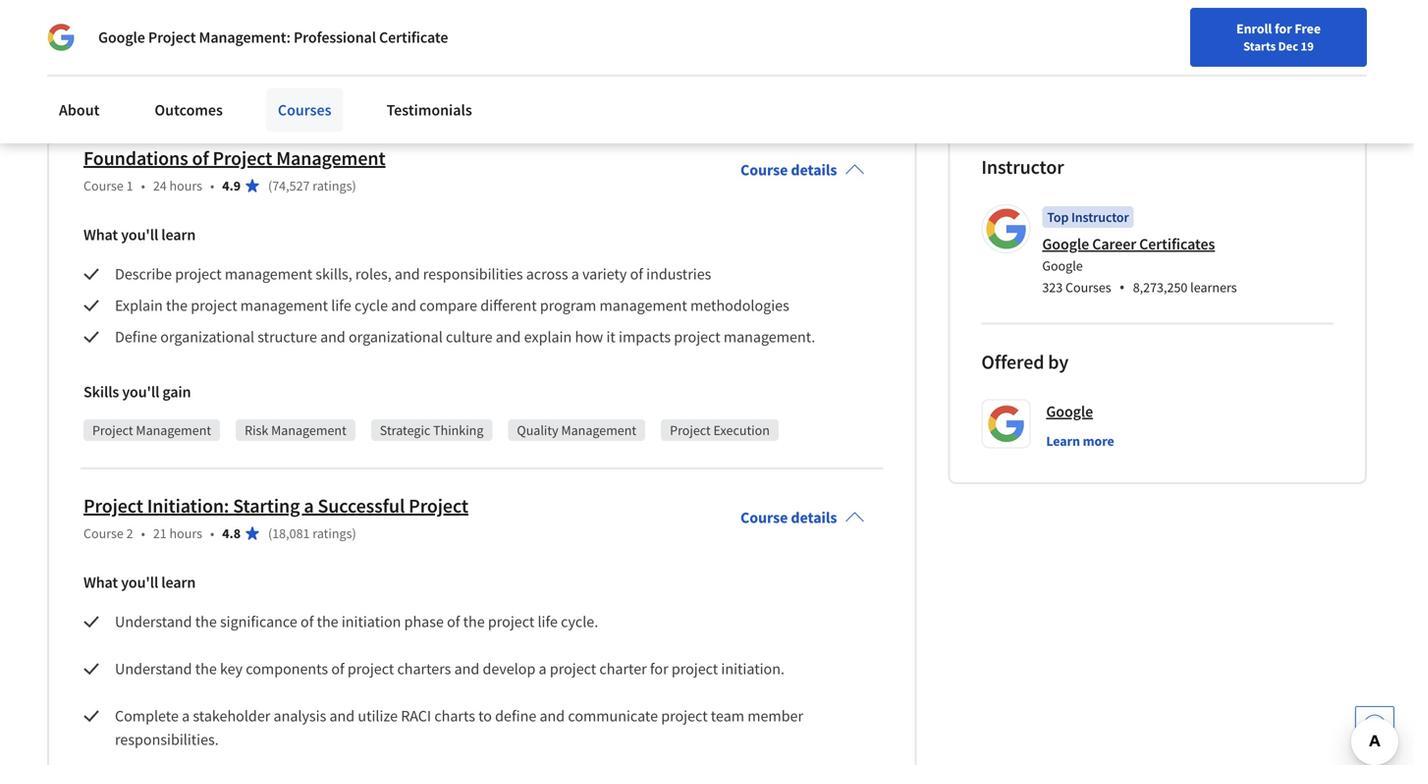 Task type: vqa. For each thing, say whether or not it's contained in the screenshot.
4
no



Task type: describe. For each thing, give the bounding box(es) containing it.
quality management
[[517, 422, 637, 439]]

starting
[[233, 494, 300, 518]]

on
[[369, 16, 387, 36]]

charts
[[434, 706, 475, 726]]

skills
[[83, 382, 119, 402]]

google down new
[[98, 28, 145, 47]]

about
[[59, 100, 100, 120]]

project down the initiation
[[348, 659, 394, 679]]

management left skills,
[[225, 264, 312, 284]]

1
[[126, 177, 133, 195]]

management for project management
[[136, 422, 211, 439]]

$77,000.¹
[[525, 39, 590, 59]]

develop
[[483, 659, 536, 679]]

project down cycle. at left bottom
[[550, 659, 596, 679]]

read more
[[47, 68, 121, 87]]

job.
[[622, 16, 647, 36]]

there are over 715,000 open jobs in project management with a median entry-level salary of $77,000.¹
[[47, 16, 811, 59]]

understand the key components of project charters and develop a project charter for project initiation.
[[115, 659, 785, 679]]

skills,
[[316, 264, 352, 284]]

strategic
[[380, 422, 430, 439]]

the up designed
[[225, 0, 247, 12]]

experience
[[547, 0, 619, 12]]

( 18,081 ratings )
[[268, 525, 356, 542]]

testimonials link
[[375, 88, 484, 132]]

certificates
[[1139, 234, 1215, 254]]

( for project
[[268, 177, 272, 195]]

project right impacts
[[674, 327, 721, 347]]

roles,
[[355, 264, 392, 284]]

what for describe project management skills, roles, and responsibilities across a variety of industries
[[83, 225, 118, 245]]

715,000
[[753, 16, 808, 36]]

utilize
[[358, 706, 398, 726]]

no
[[527, 0, 544, 12]]

and down different
[[496, 327, 521, 347]]

describe project management skills, roles, and responsibilities across a variety of industries
[[115, 264, 711, 284]]

1 organizational from the left
[[160, 327, 254, 347]]

hours for of
[[169, 177, 202, 195]]

of down understand the significance of the initiation phase of the project life cycle.
[[331, 659, 344, 679]]

initiation:
[[147, 494, 229, 518]]

explain the project management life cycle and compare different program management methodologies
[[115, 296, 793, 315]]

management for quality management
[[561, 422, 637, 439]]

2 organizational from the left
[[349, 327, 443, 347]]

get
[[750, 0, 773, 12]]

professional
[[294, 28, 376, 47]]

• left the 4.8
[[210, 525, 214, 542]]

offered
[[981, 350, 1044, 374]]

18,081
[[272, 525, 310, 542]]

management,
[[432, 0, 524, 12]]

prepare for a new career in the high-growth field of project management, no experience or degree required. get professional training designed by google and get on the fastrack to a competitively paid job.
[[47, 0, 776, 36]]

google down top
[[1042, 234, 1089, 254]]

management inside there are over 715,000 open jobs in project management with a median entry-level salary of $77,000.¹
[[186, 39, 278, 59]]

and inside prepare for a new career in the high-growth field of project management, no experience or degree required. get professional training designed by google and get on the fastrack to a competitively paid job.
[[317, 16, 342, 36]]

learn more button
[[1046, 431, 1114, 451]]

understand for understand the key components of project charters and develop a project charter for project initiation.
[[115, 659, 192, 679]]

management up impacts
[[600, 296, 687, 315]]

skills you'll gain
[[83, 382, 191, 402]]

responsibilities
[[423, 264, 523, 284]]

management for risk management
[[271, 422, 347, 439]]

of right significance on the bottom of page
[[301, 612, 314, 632]]

google inside prepare for a new career in the high-growth field of project management, no experience or degree required. get professional training designed by google and get on the fastrack to a competitively paid job.
[[268, 16, 314, 36]]

in inside prepare for a new career in the high-growth field of project management, no experience or degree required. get professional training designed by google and get on the fastrack to a competitively paid job.
[[210, 0, 222, 12]]

communicate
[[568, 706, 658, 726]]

quality
[[517, 422, 559, 439]]

execution
[[714, 422, 770, 439]]

with
[[281, 39, 313, 59]]

different
[[481, 296, 537, 315]]

management up ( 74,527 ratings )
[[276, 146, 386, 171]]

• right 1
[[141, 177, 145, 195]]

ratings for a
[[313, 525, 352, 542]]

course details button for project initiation: starting a successful project
[[725, 480, 880, 555]]

course details button for foundations of project management
[[725, 133, 880, 207]]

4.9
[[222, 177, 241, 195]]

get
[[346, 16, 366, 36]]

management.
[[724, 327, 815, 347]]

a left new
[[123, 0, 131, 12]]

thinking
[[433, 422, 484, 439]]

level
[[426, 39, 459, 59]]

explain
[[115, 296, 163, 315]]

free
[[1295, 20, 1321, 37]]

and right structure
[[320, 327, 346, 347]]

project left execution
[[670, 422, 711, 439]]

degree
[[639, 0, 684, 12]]

about link
[[47, 88, 111, 132]]

what you'll learn for describe project management skills, roles, and responsibilities across a variety of industries
[[83, 225, 196, 245]]

charters
[[397, 659, 451, 679]]

and right define
[[540, 706, 565, 726]]

understand the significance of the initiation phase of the project life cycle.
[[115, 612, 598, 632]]

2 vertical spatial for
[[650, 659, 668, 679]]

google career certificates link
[[1042, 234, 1215, 254]]

project up 2
[[83, 494, 143, 518]]

management:
[[199, 28, 291, 47]]

key
[[220, 659, 243, 679]]

project right explain
[[191, 296, 237, 315]]

career
[[165, 0, 207, 12]]

team
[[711, 706, 744, 726]]

learn
[[1046, 432, 1080, 450]]

2
[[126, 525, 133, 542]]

details for foundations of project management
[[791, 160, 837, 180]]

are
[[693, 16, 716, 36]]

designed
[[185, 16, 245, 36]]

and left utilize
[[329, 706, 355, 726]]

successful
[[318, 494, 405, 518]]

project initiation: starting a successful project
[[83, 494, 468, 518]]

and right roles,
[[395, 264, 420, 284]]

foundations
[[83, 146, 188, 171]]

learn for describe
[[161, 225, 196, 245]]

the left significance on the bottom of page
[[195, 612, 217, 632]]

jobs
[[85, 39, 114, 59]]

0 horizontal spatial courses
[[278, 100, 332, 120]]

growth
[[284, 0, 331, 12]]

project down career
[[148, 28, 196, 47]]

more for read more
[[85, 68, 121, 87]]

coursera image
[[24, 16, 148, 47]]

21
[[153, 525, 167, 542]]

4.8
[[222, 525, 241, 542]]

of right variety
[[630, 264, 643, 284]]

74,527
[[272, 177, 310, 195]]

for for enroll
[[1275, 20, 1292, 37]]

) for management
[[352, 177, 356, 195]]

project management
[[92, 422, 211, 439]]

entry-
[[383, 39, 426, 59]]

training
[[131, 16, 182, 36]]

project up develop
[[488, 612, 535, 632]]

and right cycle on the top of page
[[391, 296, 416, 315]]



Task type: locate. For each thing, give the bounding box(es) containing it.
responsibilities.
[[115, 730, 219, 750]]

learners
[[1191, 279, 1237, 296]]

high-
[[250, 0, 284, 12]]

( down starting at the bottom left
[[268, 525, 272, 542]]

course details for project initiation: starting a successful project
[[741, 508, 837, 528]]

more
[[85, 68, 121, 87], [1083, 432, 1114, 450]]

None search field
[[280, 12, 604, 52]]

1 horizontal spatial by
[[1048, 350, 1069, 374]]

0 vertical spatial for
[[102, 0, 120, 12]]

management right risk
[[271, 422, 347, 439]]

• left 4.9
[[210, 177, 214, 195]]

strategic thinking
[[380, 422, 484, 439]]

0 vertical spatial courses
[[278, 100, 332, 120]]

of right phase
[[447, 612, 460, 632]]

the right phase
[[463, 612, 485, 632]]

a down the management, on the left top
[[486, 16, 494, 36]]

a right with
[[316, 39, 324, 59]]

( 74,527 ratings )
[[268, 177, 356, 195]]

management right "quality"
[[561, 422, 637, 439]]

0 horizontal spatial organizational
[[160, 327, 254, 347]]

ratings right the 74,527
[[313, 177, 352, 195]]

0 vertical spatial )
[[352, 177, 356, 195]]

you'll up describe
[[121, 225, 158, 245]]

0 horizontal spatial more
[[85, 68, 121, 87]]

organizational
[[160, 327, 254, 347], [349, 327, 443, 347]]

in right jobs
[[117, 39, 131, 59]]

2 hours from the top
[[169, 525, 202, 542]]

program
[[540, 296, 596, 315]]

1 vertical spatial learn
[[161, 573, 196, 592]]

for up dec on the right top of page
[[1275, 20, 1292, 37]]

how
[[575, 327, 603, 347]]

1 hours from the top
[[169, 177, 202, 195]]

life left cycle. at left bottom
[[538, 612, 558, 632]]

organizational up gain
[[160, 327, 254, 347]]

of inside there are over 715,000 open jobs in project management with a median entry-level salary of $77,000.¹
[[508, 39, 522, 59]]

0 vertical spatial (
[[268, 177, 272, 195]]

the left the initiation
[[317, 612, 338, 632]]

industries
[[646, 264, 711, 284]]

0 vertical spatial understand
[[115, 612, 192, 632]]

1 vertical spatial more
[[1083, 432, 1114, 450]]

of down outcomes link
[[192, 146, 209, 171]]

project right describe
[[175, 264, 222, 284]]

( right 4.9
[[268, 177, 272, 195]]

starts
[[1244, 38, 1276, 54]]

the right on
[[390, 16, 411, 36]]

or
[[622, 0, 636, 12]]

a up responsibilities.
[[182, 706, 190, 726]]

1 vertical spatial life
[[538, 612, 558, 632]]

to down the management, on the left top
[[469, 16, 483, 36]]

for up professional
[[102, 0, 120, 12]]

0 vertical spatial hours
[[169, 177, 202, 195]]

to inside complete a stakeholder analysis and utilize raci charts to define and communicate project team member responsibilities.
[[478, 706, 492, 726]]

components
[[246, 659, 328, 679]]

methodologies
[[690, 296, 789, 315]]

1 vertical spatial instructor
[[1071, 208, 1129, 226]]

by down high-
[[249, 16, 265, 36]]

new
[[134, 0, 162, 12]]

1 course details from the top
[[741, 160, 837, 180]]

what down course 2 • 21 hours •
[[83, 573, 118, 592]]

0 vertical spatial in
[[210, 0, 222, 12]]

hours right 21
[[169, 525, 202, 542]]

1 course details button from the top
[[725, 133, 880, 207]]

0 vertical spatial details
[[791, 160, 837, 180]]

) right the 74,527
[[352, 177, 356, 195]]

google
[[268, 16, 314, 36], [98, 28, 145, 47], [1042, 234, 1089, 254], [1042, 257, 1083, 275], [1046, 402, 1093, 422]]

by inside prepare for a new career in the high-growth field of project management, no experience or degree required. get professional training designed by google and get on the fastrack to a competitively paid job.
[[249, 16, 265, 36]]

1 vertical spatial what you'll learn
[[83, 573, 196, 592]]

• right 2
[[141, 525, 145, 542]]

) down successful
[[352, 525, 356, 542]]

cycle
[[355, 296, 388, 315]]

management down gain
[[136, 422, 211, 439]]

2 details from the top
[[791, 508, 837, 528]]

opens in a new tab image
[[249, 293, 265, 309], [392, 316, 408, 332]]

understand
[[115, 612, 192, 632], [115, 659, 192, 679]]

foundations of project management
[[83, 146, 386, 171]]

of inside prepare for a new career in the high-growth field of project management, no experience or degree required. get professional training designed by google and get on the fastrack to a competitively paid job.
[[366, 0, 379, 12]]

course details button
[[725, 133, 880, 207], [725, 480, 880, 555]]

dec
[[1278, 38, 1298, 54]]

2 course details button from the top
[[725, 480, 880, 555]]

of up on
[[366, 0, 379, 12]]

more for learn more
[[1083, 432, 1114, 450]]

for inside prepare for a new career in the high-growth field of project management, no experience or degree required. get professional training designed by google and get on the fastrack to a competitively paid job.
[[102, 0, 120, 12]]

project inside there are over 715,000 open jobs in project management with a median entry-level salary of $77,000.¹
[[134, 39, 183, 59]]

1 vertical spatial details
[[791, 508, 837, 528]]

• inside top instructor google career certificates google 323 courses • 8,273,250 learners
[[1119, 277, 1125, 298]]

google up with
[[268, 16, 314, 36]]

enroll for free starts dec 19
[[1237, 20, 1321, 54]]

project down strategic thinking
[[409, 494, 468, 518]]

more right learn
[[1083, 432, 1114, 450]]

1 horizontal spatial instructor
[[1071, 208, 1129, 226]]

1 vertical spatial course details button
[[725, 480, 880, 555]]

more down jobs
[[85, 68, 121, 87]]

you'll left gain
[[122, 382, 159, 402]]

variety
[[582, 264, 627, 284]]

what you'll learn up describe
[[83, 225, 196, 245]]

1 what you'll learn from the top
[[83, 225, 196, 245]]

1 what from the top
[[83, 225, 118, 245]]

2 ratings from the top
[[313, 525, 352, 542]]

what you'll learn down course 2 • 21 hours •
[[83, 573, 196, 592]]

2 ( from the top
[[268, 525, 272, 542]]

management down designed
[[186, 39, 278, 59]]

0 vertical spatial more
[[85, 68, 121, 87]]

what for understand the significance of the initiation phase of the project life cycle.
[[83, 573, 118, 592]]

instructor up career
[[1071, 208, 1129, 226]]

google image
[[47, 24, 75, 51]]

courses down with
[[278, 100, 332, 120]]

learn down 24
[[161, 225, 196, 245]]

1 horizontal spatial organizational
[[349, 327, 443, 347]]

in up designed
[[210, 0, 222, 12]]

)
[[352, 177, 356, 195], [352, 525, 356, 542]]

1 horizontal spatial opens in a new tab image
[[392, 316, 408, 332]]

hours
[[169, 177, 202, 195], [169, 525, 202, 542]]

0 horizontal spatial by
[[249, 16, 265, 36]]

a inside complete a stakeholder analysis and utilize raci charts to define and communicate project team member responsibilities.
[[182, 706, 190, 726]]

project inside prepare for a new career in the high-growth field of project management, no experience or degree required. get professional training designed by google and get on the fastrack to a competitively paid job.
[[382, 0, 429, 12]]

google project management: professional certificate
[[98, 28, 448, 47]]

paid
[[590, 16, 619, 36]]

1 ) from the top
[[352, 177, 356, 195]]

what
[[83, 225, 118, 245], [83, 573, 118, 592]]

1 vertical spatial by
[[1048, 350, 1069, 374]]

you'll for describe project management skills, roles, and responsibilities across a variety of industries
[[121, 225, 158, 245]]

1 vertical spatial course details
[[741, 508, 837, 528]]

project up team
[[672, 659, 718, 679]]

you'll down course 2 • 21 hours •
[[121, 573, 158, 592]]

for
[[102, 0, 120, 12], [1275, 20, 1292, 37], [650, 659, 668, 679]]

0 vertical spatial course details
[[741, 160, 837, 180]]

for for prepare
[[102, 0, 120, 12]]

top instructor google career certificates google 323 courses • 8,273,250 learners
[[1042, 208, 1237, 298]]

a up the ( 18,081 ratings )
[[304, 494, 314, 518]]

0 vertical spatial learn
[[161, 225, 196, 245]]

gain
[[162, 382, 191, 402]]

a
[[123, 0, 131, 12], [486, 16, 494, 36], [316, 39, 324, 59], [571, 264, 579, 284], [304, 494, 314, 518], [539, 659, 547, 679], [182, 706, 190, 726]]

a right develop
[[539, 659, 547, 679]]

0 vertical spatial what
[[83, 225, 118, 245]]

1 vertical spatial courses
[[1066, 279, 1111, 296]]

0 vertical spatial instructor
[[981, 155, 1064, 179]]

learn
[[161, 225, 196, 245], [161, 573, 196, 592]]

2 horizontal spatial for
[[1275, 20, 1292, 37]]

1 understand from the top
[[115, 612, 192, 632]]

learn more
[[1046, 432, 1114, 450]]

0 horizontal spatial in
[[117, 39, 131, 59]]

project down training
[[134, 39, 183, 59]]

top
[[1047, 208, 1069, 226]]

learn for understand
[[161, 573, 196, 592]]

google up learn
[[1046, 402, 1093, 422]]

analysis
[[274, 706, 326, 726]]

google career certificates image
[[984, 207, 1028, 251]]

for inside the enroll for free starts dec 19
[[1275, 20, 1292, 37]]

courses inside top instructor google career certificates google 323 courses • 8,273,250 learners
[[1066, 279, 1111, 296]]

what up describe
[[83, 225, 118, 245]]

0 horizontal spatial life
[[331, 296, 351, 315]]

it
[[606, 327, 616, 347]]

you'll
[[121, 225, 158, 245], [122, 382, 159, 402], [121, 573, 158, 592]]

project
[[382, 0, 429, 12], [134, 39, 183, 59], [175, 264, 222, 284], [191, 296, 237, 315], [674, 327, 721, 347], [488, 612, 535, 632], [348, 659, 394, 679], [550, 659, 596, 679], [672, 659, 718, 679], [661, 706, 708, 726]]

instructor up top
[[981, 155, 1064, 179]]

menu item
[[1058, 20, 1185, 83]]

project inside complete a stakeholder analysis and utilize raci charts to define and communicate project team member responsibilities.
[[661, 706, 708, 726]]

0 horizontal spatial for
[[102, 0, 120, 12]]

1 vertical spatial (
[[268, 525, 272, 542]]

organizational down cycle on the top of page
[[349, 327, 443, 347]]

in inside there are over 715,000 open jobs in project management with a median entry-level salary of $77,000.¹
[[117, 39, 131, 59]]

1 horizontal spatial for
[[650, 659, 668, 679]]

2 ) from the top
[[352, 525, 356, 542]]

the left key
[[195, 659, 217, 679]]

1 vertical spatial for
[[1275, 20, 1292, 37]]

1 ratings from the top
[[313, 177, 352, 195]]

1 vertical spatial opens in a new tab image
[[392, 316, 408, 332]]

professional
[[47, 16, 128, 36]]

describe
[[115, 264, 172, 284]]

google link
[[1046, 399, 1093, 424]]

project initiation: starting a successful project link
[[83, 494, 468, 518]]

0 horizontal spatial instructor
[[981, 155, 1064, 179]]

project left team
[[661, 706, 708, 726]]

1 vertical spatial )
[[352, 525, 356, 542]]

the right explain
[[166, 296, 188, 315]]

0 vertical spatial opens in a new tab image
[[249, 293, 265, 309]]

https://www.coursera.org/google career certificates image
[[346, 419, 361, 434]]

project
[[148, 28, 196, 47], [213, 146, 272, 171], [92, 422, 133, 439], [670, 422, 711, 439], [83, 494, 143, 518], [409, 494, 468, 518]]

1 details from the top
[[791, 160, 837, 180]]

opens in a new tab image down describe project management skills, roles, and responsibilities across a variety of industries
[[392, 316, 408, 332]]

1 learn from the top
[[161, 225, 196, 245]]

a right across
[[571, 264, 579, 284]]

understand up complete
[[115, 659, 192, 679]]

stakeholder
[[193, 706, 270, 726]]

define organizational structure and organizational culture and explain how it impacts project management.
[[115, 327, 815, 347]]

project up 4.9
[[213, 146, 272, 171]]

• left 8,273,250
[[1119, 277, 1125, 298]]

understand for understand the significance of the initiation phase of the project life cycle.
[[115, 612, 192, 632]]

0 vertical spatial you'll
[[121, 225, 158, 245]]

(
[[268, 177, 272, 195], [268, 525, 272, 542]]

to right the charts
[[478, 706, 492, 726]]

0 vertical spatial ratings
[[313, 177, 352, 195]]

complete
[[115, 706, 179, 726]]

enroll
[[1237, 20, 1272, 37]]

and left get
[[317, 16, 342, 36]]

understand down course 2 • 21 hours •
[[115, 612, 192, 632]]

project down skills
[[92, 422, 133, 439]]

0 vertical spatial course details button
[[725, 133, 880, 207]]

opens in a new tab image up structure
[[249, 293, 265, 309]]

over
[[719, 16, 750, 36]]

2 learn from the top
[[161, 573, 196, 592]]

life left cycle on the top of page
[[331, 296, 351, 315]]

what you'll learn for understand the significance of the initiation phase of the project life cycle.
[[83, 573, 196, 592]]

1 vertical spatial to
[[478, 706, 492, 726]]

management
[[276, 146, 386, 171], [136, 422, 211, 439], [271, 422, 347, 439], [561, 422, 637, 439]]

help center image
[[1363, 714, 1387, 738]]

member
[[748, 706, 803, 726]]

2 what you'll learn from the top
[[83, 573, 196, 592]]

2 understand from the top
[[115, 659, 192, 679]]

initiation
[[342, 612, 401, 632]]

( for starting
[[268, 525, 272, 542]]

impacts
[[619, 327, 671, 347]]

courses link
[[266, 88, 343, 132]]

2 course details from the top
[[741, 508, 837, 528]]

0 horizontal spatial opens in a new tab image
[[249, 293, 265, 309]]

to inside prepare for a new career in the high-growth field of project management, no experience or degree required. get professional training designed by google and get on the fastrack to a competitively paid job.
[[469, 16, 483, 36]]

learn down 21
[[161, 573, 196, 592]]

risk management
[[245, 422, 347, 439]]

course details
[[741, 160, 837, 180], [741, 508, 837, 528]]

1 horizontal spatial courses
[[1066, 279, 1111, 296]]

instructor
[[981, 155, 1064, 179], [1071, 208, 1129, 226]]

hours for initiation:
[[169, 525, 202, 542]]

0 vertical spatial to
[[469, 16, 483, 36]]

details for project initiation: starting a successful project
[[791, 508, 837, 528]]

1 ( from the top
[[268, 177, 272, 195]]

0 vertical spatial by
[[249, 16, 265, 36]]

2 vertical spatial you'll
[[121, 573, 158, 592]]

a inside there are over 715,000 open jobs in project management with a median entry-level salary of $77,000.¹
[[316, 39, 324, 59]]

of right salary
[[508, 39, 522, 59]]

ratings down successful
[[313, 525, 352, 542]]

1 vertical spatial understand
[[115, 659, 192, 679]]

and left develop
[[454, 659, 480, 679]]

1 vertical spatial ratings
[[313, 525, 352, 542]]

hours right 24
[[169, 177, 202, 195]]

instructor inside top instructor google career certificates google 323 courses • 8,273,250 learners
[[1071, 208, 1129, 226]]

8,273,250
[[1133, 279, 1188, 296]]

1 vertical spatial you'll
[[122, 382, 159, 402]]

initiation.
[[721, 659, 785, 679]]

1 horizontal spatial more
[[1083, 432, 1114, 450]]

read more button
[[47, 67, 121, 88]]

complete a stakeholder analysis and utilize raci charts to define and communicate project team member responsibilities.
[[115, 706, 807, 750]]

you'll for understand the significance of the initiation phase of the project life cycle.
[[121, 573, 158, 592]]

management up structure
[[240, 296, 328, 315]]

1 vertical spatial hours
[[169, 525, 202, 542]]

) for a
[[352, 525, 356, 542]]

ratings for management
[[313, 177, 352, 195]]

2 what from the top
[[83, 573, 118, 592]]

courses right the 323
[[1066, 279, 1111, 296]]

for right charter
[[650, 659, 668, 679]]

323
[[1042, 279, 1063, 296]]

0 vertical spatial life
[[331, 296, 351, 315]]

significance
[[220, 612, 297, 632]]

1 horizontal spatial life
[[538, 612, 558, 632]]

google up the 323
[[1042, 257, 1083, 275]]

project up certificate
[[382, 0, 429, 12]]

competitively
[[497, 16, 587, 36]]

1 vertical spatial what
[[83, 573, 118, 592]]

management
[[186, 39, 278, 59], [225, 264, 312, 284], [240, 296, 328, 315], [600, 296, 687, 315]]

•
[[141, 177, 145, 195], [210, 177, 214, 195], [1119, 277, 1125, 298], [141, 525, 145, 542], [210, 525, 214, 542]]

0 vertical spatial what you'll learn
[[83, 225, 196, 245]]

course details for foundations of project management
[[741, 160, 837, 180]]

1 vertical spatial in
[[117, 39, 131, 59]]

phase
[[404, 612, 444, 632]]

by right the offered
[[1048, 350, 1069, 374]]

compare
[[420, 296, 477, 315]]

across
[[526, 264, 568, 284]]

life
[[331, 296, 351, 315], [538, 612, 558, 632]]

1 horizontal spatial in
[[210, 0, 222, 12]]

career
[[1092, 234, 1136, 254]]



